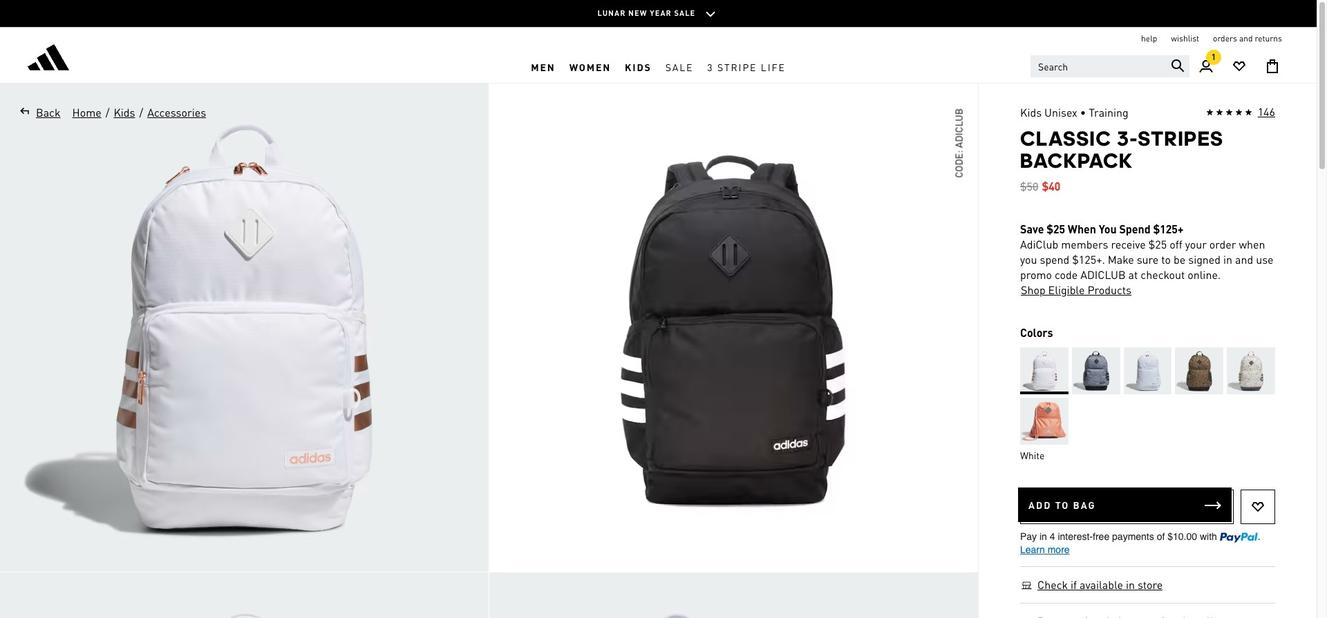 Task type: locate. For each thing, give the bounding box(es) containing it.
be
[[1174, 252, 1186, 267]]

play video image
[[713, 307, 754, 349]]

white
[[1020, 449, 1045, 462]]

kids
[[114, 105, 135, 120], [1020, 105, 1042, 120]]

product color: white / onix / beige image
[[1227, 348, 1275, 395]]

in down order
[[1224, 252, 1233, 267]]

in
[[1224, 252, 1233, 267], [1126, 578, 1135, 592]]

classic
[[1020, 126, 1112, 151]]

0 vertical spatial adiclub
[[953, 109, 965, 148]]

3
[[707, 60, 714, 73]]

if
[[1071, 578, 1077, 592]]

kids right home
[[114, 105, 135, 120]]

online.
[[1188, 268, 1221, 282]]

you
[[1099, 222, 1117, 236]]

add to bag button
[[1018, 488, 1232, 523]]

0 horizontal spatial adiclub
[[953, 109, 965, 148]]

add to bag
[[1029, 499, 1096, 512]]

$50
[[1020, 179, 1039, 194]]

accessories link
[[147, 104, 207, 121]]

0 horizontal spatial /
[[106, 105, 109, 120]]

$125+.
[[1072, 252, 1105, 267]]

back link
[[14, 104, 61, 121]]

$25 up to
[[1149, 237, 1167, 252]]

/ left kids link
[[106, 105, 109, 120]]

eligible
[[1048, 283, 1085, 297]]

0 horizontal spatial kids
[[114, 105, 135, 120]]

unisex
[[1045, 105, 1077, 120]]

home link
[[72, 104, 102, 121]]

adiclub up code:
[[953, 109, 965, 148]]

men link
[[524, 50, 562, 83]]

new
[[628, 8, 647, 18]]

and
[[1239, 33, 1253, 44], [1235, 252, 1253, 267]]

/ right kids link
[[139, 105, 143, 120]]

add
[[1029, 499, 1052, 512]]

available
[[1080, 578, 1123, 592]]

1 vertical spatial sale
[[665, 60, 694, 73]]

members
[[1061, 237, 1108, 252]]

product color: medium brown / black / pulse lime s22 image
[[1175, 348, 1224, 395]]

promo
[[1020, 268, 1052, 282]]

code
[[1055, 268, 1078, 282]]

product color: light grey image
[[1124, 348, 1172, 395]]

1 vertical spatial adiclub
[[1081, 268, 1126, 282]]

1 horizontal spatial in
[[1224, 252, 1233, 267]]

1 vertical spatial and
[[1235, 252, 1253, 267]]

1 horizontal spatial /
[[139, 105, 143, 120]]

adiclub
[[953, 109, 965, 148], [1081, 268, 1126, 282]]

1 horizontal spatial kids
[[1020, 105, 1042, 120]]

kids
[[625, 60, 652, 73]]

kids left unisex
[[1020, 105, 1042, 120]]

make
[[1108, 252, 1134, 267]]

/
[[106, 105, 109, 120], [139, 105, 143, 120]]

main navigation element
[[315, 50, 1002, 83]]

adiclub inside save $25 when you spend $125+ adiclub members receive $25 off your order when you spend $125+. make sure to be signed in and use promo code adiclub at checkout online. shop eligible products
[[1081, 268, 1126, 282]]

you
[[1020, 252, 1037, 267]]

lunar new year sale
[[598, 8, 696, 18]]

0 horizontal spatial in
[[1126, 578, 1135, 592]]

1 vertical spatial in
[[1126, 578, 1135, 592]]

white classic 3-stripes backpack image
[[0, 84, 489, 572], [489, 84, 978, 572], [0, 573, 489, 619], [489, 573, 978, 619]]

Search field
[[1031, 55, 1190, 77]]

sale left "3"
[[665, 60, 694, 73]]

home
[[72, 105, 101, 120]]

code:
[[953, 150, 965, 178]]

and right orders
[[1239, 33, 1253, 44]]

in inside save $25 when you spend $125+ adiclub members receive $25 off your order when you spend $125+. make sure to be signed in and use promo code adiclub at checkout online. shop eligible products
[[1224, 252, 1233, 267]]

product color: pink / silver metallic image
[[1020, 398, 1069, 445]]

wishlist
[[1171, 33, 1199, 44]]

0 vertical spatial and
[[1239, 33, 1253, 44]]

check if available in store
[[1038, 578, 1163, 592]]

check if available in store button
[[1037, 578, 1163, 593]]

receive
[[1111, 237, 1146, 252]]

sale right year
[[674, 8, 696, 18]]

stripe
[[717, 60, 757, 73]]

when
[[1239, 237, 1265, 252]]

to
[[1055, 499, 1070, 512]]

orders and returns link
[[1213, 33, 1282, 44]]

1 kids from the left
[[114, 105, 135, 120]]

sale inside main navigation element
[[665, 60, 694, 73]]

1 horizontal spatial adiclub
[[1081, 268, 1126, 282]]

1
[[1212, 52, 1216, 62]]

sale
[[674, 8, 696, 18], [665, 60, 694, 73]]

backpack
[[1020, 149, 1133, 173]]

146
[[1258, 104, 1275, 119]]

men
[[531, 60, 556, 73]]

kids unisex • training
[[1020, 105, 1129, 120]]

your
[[1185, 237, 1207, 252]]

$25
[[1047, 222, 1065, 236], [1149, 237, 1167, 252]]

1 vertical spatial $25
[[1149, 237, 1167, 252]]

0 vertical spatial in
[[1224, 252, 1233, 267]]

1 horizontal spatial $25
[[1149, 237, 1167, 252]]

in left store
[[1126, 578, 1135, 592]]

save
[[1020, 222, 1044, 236]]

0 vertical spatial $25
[[1047, 222, 1065, 236]]

3 stripe life
[[707, 60, 786, 73]]

•
[[1080, 105, 1086, 120]]

product color: grey image
[[1072, 348, 1120, 395]]

and down when
[[1235, 252, 1253, 267]]

adiclub up products
[[1081, 268, 1126, 282]]

$25 up adiclub
[[1047, 222, 1065, 236]]

save $25 when you spend $125+ adiclub members receive $25 off your order when you spend $125+. make sure to be signed in and use promo code adiclub at checkout online. shop eligible products
[[1020, 222, 1274, 297]]

to
[[1162, 252, 1171, 267]]



Task type: vqa. For each thing, say whether or not it's contained in the screenshot.
bottommost $25
yes



Task type: describe. For each thing, give the bounding box(es) containing it.
order
[[1210, 237, 1236, 252]]

off
[[1170, 237, 1182, 252]]

1 / from the left
[[106, 105, 109, 120]]

accessories
[[147, 105, 206, 120]]

orders and returns
[[1213, 33, 1282, 44]]

and inside 'orders and returns' link
[[1239, 33, 1253, 44]]

shop
[[1021, 283, 1046, 297]]

product color: white image
[[1020, 348, 1069, 395]]

0 vertical spatial sale
[[674, 8, 696, 18]]

use
[[1256, 252, 1274, 267]]

shop eligible products link
[[1020, 283, 1132, 298]]

at
[[1129, 268, 1138, 282]]

code: adiclub
[[953, 109, 965, 178]]

0 horizontal spatial $25
[[1047, 222, 1065, 236]]

classic 3-stripes backpack $50 $40
[[1020, 126, 1224, 194]]

and inside save $25 when you spend $125+ adiclub members receive $25 off your order when you spend $125+. make sure to be signed in and use promo code adiclub at checkout online. shop eligible products
[[1235, 252, 1253, 267]]

help link
[[1141, 33, 1157, 44]]

women link
[[562, 50, 618, 83]]

women
[[569, 60, 611, 73]]

1 link
[[1190, 50, 1223, 83]]

2 kids from the left
[[1020, 105, 1042, 120]]

when
[[1068, 222, 1096, 236]]

products
[[1088, 283, 1131, 297]]

wishlist link
[[1171, 33, 1199, 44]]

signed
[[1188, 252, 1221, 267]]

colors
[[1020, 326, 1053, 340]]

orders
[[1213, 33, 1237, 44]]

spend
[[1119, 222, 1151, 236]]

kids link
[[113, 104, 136, 121]]

home / kids / accessories
[[72, 105, 206, 120]]

returns
[[1255, 33, 1282, 44]]

help
[[1141, 33, 1157, 44]]

lunar
[[598, 8, 626, 18]]

$125+
[[1153, 222, 1184, 236]]

3 stripe life link
[[700, 50, 793, 83]]

3-
[[1117, 126, 1138, 151]]

adiclub
[[1020, 237, 1058, 252]]

$40
[[1042, 179, 1061, 194]]

check
[[1038, 578, 1068, 592]]

146 button
[[1206, 104, 1275, 121]]

spend
[[1040, 252, 1070, 267]]

store
[[1138, 578, 1163, 592]]

bag
[[1073, 499, 1096, 512]]

2 / from the left
[[139, 105, 143, 120]]

stripes
[[1138, 126, 1224, 151]]

training
[[1089, 105, 1129, 120]]

in inside button
[[1126, 578, 1135, 592]]

back
[[36, 105, 61, 120]]

sale link
[[659, 50, 700, 83]]

checkout
[[1141, 268, 1185, 282]]

kids link
[[618, 50, 659, 83]]

life
[[761, 60, 786, 73]]

year
[[650, 8, 672, 18]]

sure
[[1137, 252, 1159, 267]]



